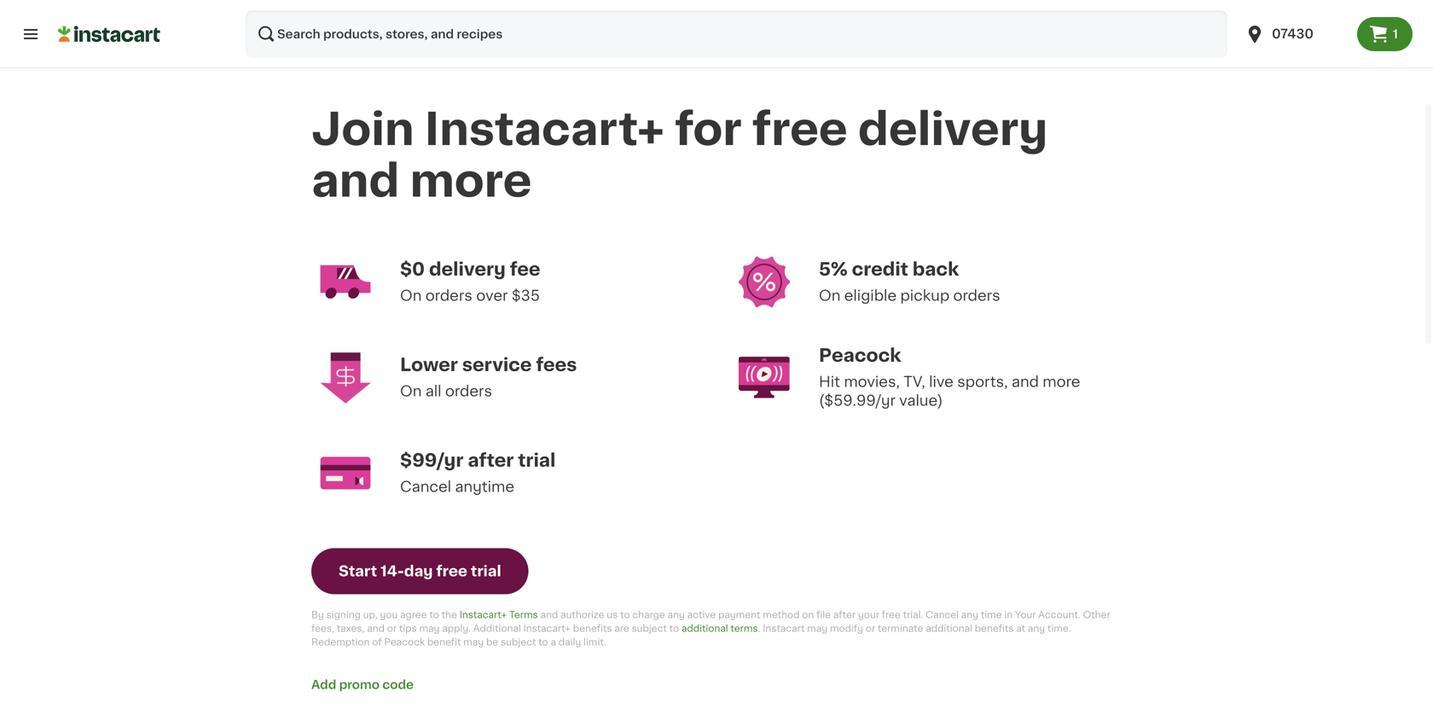 Task type: describe. For each thing, give the bounding box(es) containing it.
orders down lower service fees
[[445, 384, 493, 399]]

1 07430 button from the left
[[1235, 10, 1358, 58]]

trial inside start 14-day free trial button
[[471, 564, 501, 579]]

start 14-day free trial
[[339, 564, 501, 579]]

live
[[930, 375, 954, 389]]

to right 'us'
[[621, 610, 630, 620]]

all
[[426, 384, 442, 399]]

1 additional from the left
[[682, 624, 729, 633]]

$35
[[512, 289, 540, 303]]

tv,
[[904, 375, 926, 389]]

and inside "join instacart+ for free delivery and more"
[[312, 159, 400, 203]]

1 horizontal spatial trial
[[518, 452, 556, 469]]

1 horizontal spatial any
[[962, 610, 979, 620]]

terms
[[731, 624, 758, 633]]

by signing up, you agree to the instacart+ terms
[[312, 610, 538, 620]]

and up the "of"
[[367, 624, 385, 633]]

$99/yr after trial
[[400, 452, 556, 469]]

on
[[802, 610, 814, 620]]

additional
[[474, 624, 521, 633]]

subject inside redemption of peacock benefit may be subject to a daily limit.
[[501, 638, 536, 647]]

charge
[[633, 610, 665, 620]]

of
[[372, 638, 382, 647]]

apply.
[[442, 624, 471, 633]]

instacart+ inside "join instacart+ for free delivery and more"
[[425, 108, 665, 151]]

code
[[383, 679, 414, 691]]

1
[[1394, 28, 1399, 40]]

on orders over $35
[[400, 289, 540, 303]]

join
[[312, 108, 414, 151]]

add promo code
[[312, 679, 414, 691]]

0 horizontal spatial delivery
[[429, 260, 506, 278]]

your
[[858, 610, 880, 620]]

daily
[[559, 638, 581, 647]]

peacock inside redemption of peacock benefit may be subject to a daily limit.
[[384, 638, 425, 647]]

trial.
[[904, 610, 924, 620]]

after inside and authorize us to charge any active payment method on file after your free trial. cancel any time in your account. other fees, taxes, and or tips may apply. additional instacart+ benefits are subject to
[[834, 610, 856, 620]]

your
[[1016, 610, 1036, 620]]

0 vertical spatial after
[[468, 452, 514, 469]]

2 or from the left
[[866, 624, 876, 633]]

file
[[817, 610, 831, 620]]

limit.
[[584, 638, 607, 647]]

join instacart+ for free delivery and more
[[312, 108, 1059, 203]]

for
[[675, 108, 742, 151]]

modify
[[830, 624, 864, 633]]

promo
[[339, 679, 380, 691]]

Search field
[[246, 10, 1228, 58]]

2 benefits from the left
[[975, 624, 1014, 633]]

credit
[[852, 260, 909, 278]]

pickup
[[901, 289, 950, 303]]

orders down "$0 delivery fee"
[[426, 289, 473, 303]]

redemption
[[312, 638, 370, 647]]

or inside and authorize us to charge any active payment method on file after your free trial. cancel any time in your account. other fees, taxes, and or tips may apply. additional instacart+ benefits are subject to
[[387, 624, 397, 633]]

free for trial
[[436, 564, 468, 579]]

add
[[312, 679, 336, 691]]

at
[[1017, 624, 1026, 633]]

cancel anytime
[[400, 480, 515, 494]]

2 additional from the left
[[926, 624, 973, 633]]

and authorize us to charge any active payment method on file after your free trial. cancel any time in your account. other fees, taxes, and or tips may apply. additional instacart+ benefits are subject to
[[312, 610, 1113, 633]]

may for redemption of peacock benefit may be subject to a daily limit.
[[464, 638, 484, 647]]

in
[[1005, 610, 1013, 620]]

agree
[[400, 610, 427, 620]]

subject inside and authorize us to charge any active payment method on file after your free trial. cancel any time in your account. other fees, taxes, and or tips may apply. additional instacart+ benefits are subject to
[[632, 624, 667, 633]]

time.
[[1048, 624, 1072, 633]]

14-
[[381, 564, 404, 579]]

more for hit movies, tv, live sports, and more ($59.99/yr value)
[[1043, 375, 1081, 389]]

signing
[[327, 610, 361, 620]]

instacart+ terms link
[[460, 610, 538, 620]]

the
[[442, 610, 457, 620]]

account.
[[1039, 610, 1081, 620]]

over
[[476, 289, 508, 303]]

lower
[[400, 356, 458, 374]]

payment
[[719, 610, 761, 620]]

0 vertical spatial peacock
[[819, 347, 902, 365]]

back
[[913, 260, 960, 278]]

free for delivery
[[753, 108, 848, 151]]

0 vertical spatial cancel
[[400, 480, 452, 494]]

terminate
[[878, 624, 924, 633]]



Task type: vqa. For each thing, say whether or not it's contained in the screenshot.
Terms Apply. link
no



Task type: locate. For each thing, give the bounding box(es) containing it.
trial
[[518, 452, 556, 469], [471, 564, 501, 579]]

1 or from the left
[[387, 624, 397, 633]]

by
[[312, 610, 324, 620]]

$0 delivery fee
[[400, 260, 541, 278]]

1 horizontal spatial or
[[866, 624, 876, 633]]

time
[[981, 610, 1003, 620]]

($59.99/yr
[[819, 394, 896, 408]]

are
[[615, 624, 630, 633]]

eligible
[[845, 289, 897, 303]]

and
[[312, 159, 400, 203], [1012, 375, 1039, 389], [541, 610, 558, 620], [367, 624, 385, 633]]

1 horizontal spatial may
[[464, 638, 484, 647]]

tips
[[399, 624, 417, 633]]

free inside and authorize us to charge any active payment method on file after your free trial. cancel any time in your account. other fees, taxes, and or tips may apply. additional instacart+ benefits are subject to
[[882, 610, 901, 620]]

cancel
[[400, 480, 452, 494], [926, 610, 959, 620]]

value)
[[900, 394, 943, 408]]

1 vertical spatial subject
[[501, 638, 536, 647]]

and right sports,
[[1012, 375, 1039, 389]]

07430
[[1273, 28, 1314, 40]]

additional down active
[[682, 624, 729, 633]]

1 vertical spatial cancel
[[926, 610, 959, 620]]

after up modify
[[834, 610, 856, 620]]

a
[[551, 638, 556, 647]]

peacock down tips
[[384, 638, 425, 647]]

or down you
[[387, 624, 397, 633]]

1 vertical spatial more
[[1043, 375, 1081, 389]]

may for additional terms . instacart may modify or terminate additional benefits at any time.
[[808, 624, 828, 633]]

2 horizontal spatial free
[[882, 610, 901, 620]]

0 vertical spatial delivery
[[858, 108, 1048, 151]]

1 button
[[1358, 17, 1413, 51]]

0 horizontal spatial cancel
[[400, 480, 452, 494]]

1 horizontal spatial after
[[834, 610, 856, 620]]

0 vertical spatial more
[[410, 159, 532, 203]]

terms
[[509, 610, 538, 620]]

1 vertical spatial free
[[436, 564, 468, 579]]

and down join
[[312, 159, 400, 203]]

2 07430 button from the left
[[1245, 10, 1348, 58]]

movies,
[[844, 375, 900, 389]]

fee
[[510, 260, 541, 278]]

may down file
[[808, 624, 828, 633]]

0 vertical spatial instacart+
[[425, 108, 665, 151]]

free
[[753, 108, 848, 151], [436, 564, 468, 579], [882, 610, 901, 620]]

free inside button
[[436, 564, 468, 579]]

redemption of peacock benefit may be subject to a daily limit.
[[312, 624, 1074, 647]]

1 horizontal spatial benefits
[[975, 624, 1014, 633]]

may
[[419, 624, 440, 633], [808, 624, 828, 633], [464, 638, 484, 647]]

may left be
[[464, 638, 484, 647]]

fees
[[536, 356, 577, 374]]

0 horizontal spatial more
[[410, 159, 532, 203]]

0 horizontal spatial after
[[468, 452, 514, 469]]

lower service fees
[[400, 356, 577, 374]]

2 vertical spatial instacart+
[[524, 624, 571, 633]]

1 vertical spatial instacart+
[[460, 610, 507, 620]]

on for $0 delivery fee
[[400, 289, 422, 303]]

additional terms link
[[682, 624, 758, 633]]

service
[[462, 356, 532, 374]]

0 horizontal spatial or
[[387, 624, 397, 633]]

us
[[607, 610, 618, 620]]

cancel down '$99/yr' at the left bottom of the page
[[400, 480, 452, 494]]

subject down charge
[[632, 624, 667, 633]]

1 horizontal spatial peacock
[[819, 347, 902, 365]]

fees,
[[312, 624, 334, 633]]

you
[[380, 610, 398, 620]]

benefit
[[427, 638, 461, 647]]

orders
[[426, 289, 473, 303], [954, 289, 1001, 303], [445, 384, 493, 399]]

on
[[400, 289, 422, 303], [819, 289, 841, 303], [400, 384, 422, 399]]

to left additional terms link
[[670, 624, 679, 633]]

subject
[[632, 624, 667, 633], [501, 638, 536, 647]]

0 horizontal spatial free
[[436, 564, 468, 579]]

0 horizontal spatial subject
[[501, 638, 536, 647]]

1 horizontal spatial more
[[1043, 375, 1081, 389]]

$0
[[400, 260, 425, 278]]

delivery inside "join instacart+ for free delivery and more"
[[858, 108, 1048, 151]]

be
[[486, 638, 499, 647]]

benefits
[[573, 624, 612, 633], [975, 624, 1014, 633]]

1 vertical spatial after
[[834, 610, 856, 620]]

more
[[410, 159, 532, 203], [1043, 375, 1081, 389]]

up,
[[363, 610, 378, 620]]

to left the the
[[430, 610, 439, 620]]

0 horizontal spatial may
[[419, 624, 440, 633]]

0 horizontal spatial any
[[668, 610, 685, 620]]

free inside "join instacart+ for free delivery and more"
[[753, 108, 848, 151]]

on left all at left bottom
[[400, 384, 422, 399]]

on for lower service fees
[[400, 384, 422, 399]]

2 vertical spatial free
[[882, 610, 901, 620]]

day
[[404, 564, 433, 579]]

instacart+
[[425, 108, 665, 151], [460, 610, 507, 620], [524, 624, 571, 633]]

cancel inside and authorize us to charge any active payment method on file after your free trial. cancel any time in your account. other fees, taxes, and or tips may apply. additional instacart+ benefits are subject to
[[926, 610, 959, 620]]

delivery
[[858, 108, 1048, 151], [429, 260, 506, 278]]

authorize
[[561, 610, 605, 620]]

1 vertical spatial peacock
[[384, 638, 425, 647]]

sports,
[[958, 375, 1008, 389]]

2 horizontal spatial any
[[1028, 624, 1046, 633]]

1 vertical spatial trial
[[471, 564, 501, 579]]

additional terms . instacart may modify or terminate additional benefits at any time.
[[682, 624, 1072, 633]]

peacock
[[819, 347, 902, 365], [384, 638, 425, 647]]

taxes,
[[337, 624, 365, 633]]

on all orders
[[400, 384, 493, 399]]

and inside "hit movies, tv, live sports, and more ($59.99/yr value)"
[[1012, 375, 1039, 389]]

anytime
[[455, 480, 515, 494]]

on down "5%"
[[819, 289, 841, 303]]

to inside redemption of peacock benefit may be subject to a daily limit.
[[539, 638, 548, 647]]

start
[[339, 564, 377, 579]]

orders down the back
[[954, 289, 1001, 303]]

0 vertical spatial trial
[[518, 452, 556, 469]]

or
[[387, 624, 397, 633], [866, 624, 876, 633]]

0 horizontal spatial benefits
[[573, 624, 612, 633]]

0 vertical spatial free
[[753, 108, 848, 151]]

method
[[763, 610, 800, 620]]

on for 5% credit back
[[819, 289, 841, 303]]

any left 'time'
[[962, 610, 979, 620]]

1 horizontal spatial cancel
[[926, 610, 959, 620]]

hit movies, tv, live sports, and more ($59.99/yr value)
[[819, 375, 1085, 408]]

$99/yr
[[400, 452, 464, 469]]

peacock up movies,
[[819, 347, 902, 365]]

07430 button
[[1235, 10, 1358, 58], [1245, 10, 1348, 58]]

on down $0
[[400, 289, 422, 303]]

benefits up limit.
[[573, 624, 612, 633]]

more inside "hit movies, tv, live sports, and more ($59.99/yr value)"
[[1043, 375, 1081, 389]]

1 horizontal spatial additional
[[926, 624, 973, 633]]

0 vertical spatial subject
[[632, 624, 667, 633]]

or down your
[[866, 624, 876, 633]]

more inside "join instacart+ for free delivery and more"
[[410, 159, 532, 203]]

instacart logo image
[[58, 24, 160, 44]]

additional right terminate
[[926, 624, 973, 633]]

1 vertical spatial delivery
[[429, 260, 506, 278]]

any right the at on the right bottom of the page
[[1028, 624, 1046, 633]]

active
[[688, 610, 716, 620]]

1 horizontal spatial free
[[753, 108, 848, 151]]

any left active
[[668, 610, 685, 620]]

may inside and authorize us to charge any active payment method on file after your free trial. cancel any time in your account. other fees, taxes, and or tips may apply. additional instacart+ benefits are subject to
[[419, 624, 440, 633]]

hit
[[819, 375, 841, 389]]

1 horizontal spatial delivery
[[858, 108, 1048, 151]]

start 14-day free trial button
[[312, 548, 529, 595]]

other
[[1084, 610, 1111, 620]]

to
[[430, 610, 439, 620], [621, 610, 630, 620], [670, 624, 679, 633], [539, 638, 548, 647]]

after up anytime
[[468, 452, 514, 469]]

1 horizontal spatial subject
[[632, 624, 667, 633]]

may down by signing up, you agree to the instacart+ terms
[[419, 624, 440, 633]]

instacart+ inside and authorize us to charge any active payment method on file after your free trial. cancel any time in your account. other fees, taxes, and or tips may apply. additional instacart+ benefits are subject to
[[524, 624, 571, 633]]

to left a
[[539, 638, 548, 647]]

5% credit back
[[819, 260, 960, 278]]

.
[[758, 624, 761, 633]]

add promo code button
[[312, 676, 414, 694]]

benefits down 'time'
[[975, 624, 1014, 633]]

benefits inside and authorize us to charge any active payment method on file after your free trial. cancel any time in your account. other fees, taxes, and or tips may apply. additional instacart+ benefits are subject to
[[573, 624, 612, 633]]

and right terms
[[541, 610, 558, 620]]

cancel right trial.
[[926, 610, 959, 620]]

2 horizontal spatial may
[[808, 624, 828, 633]]

0 horizontal spatial trial
[[471, 564, 501, 579]]

more for join instacart+ for free delivery and more
[[410, 159, 532, 203]]

5%
[[819, 260, 848, 278]]

may inside redemption of peacock benefit may be subject to a daily limit.
[[464, 638, 484, 647]]

1 benefits from the left
[[573, 624, 612, 633]]

None search field
[[246, 10, 1228, 58]]

0 horizontal spatial peacock
[[384, 638, 425, 647]]

on eligible pickup orders
[[819, 289, 1001, 303]]

subject down additional
[[501, 638, 536, 647]]

0 horizontal spatial additional
[[682, 624, 729, 633]]

instacart
[[763, 624, 805, 633]]



